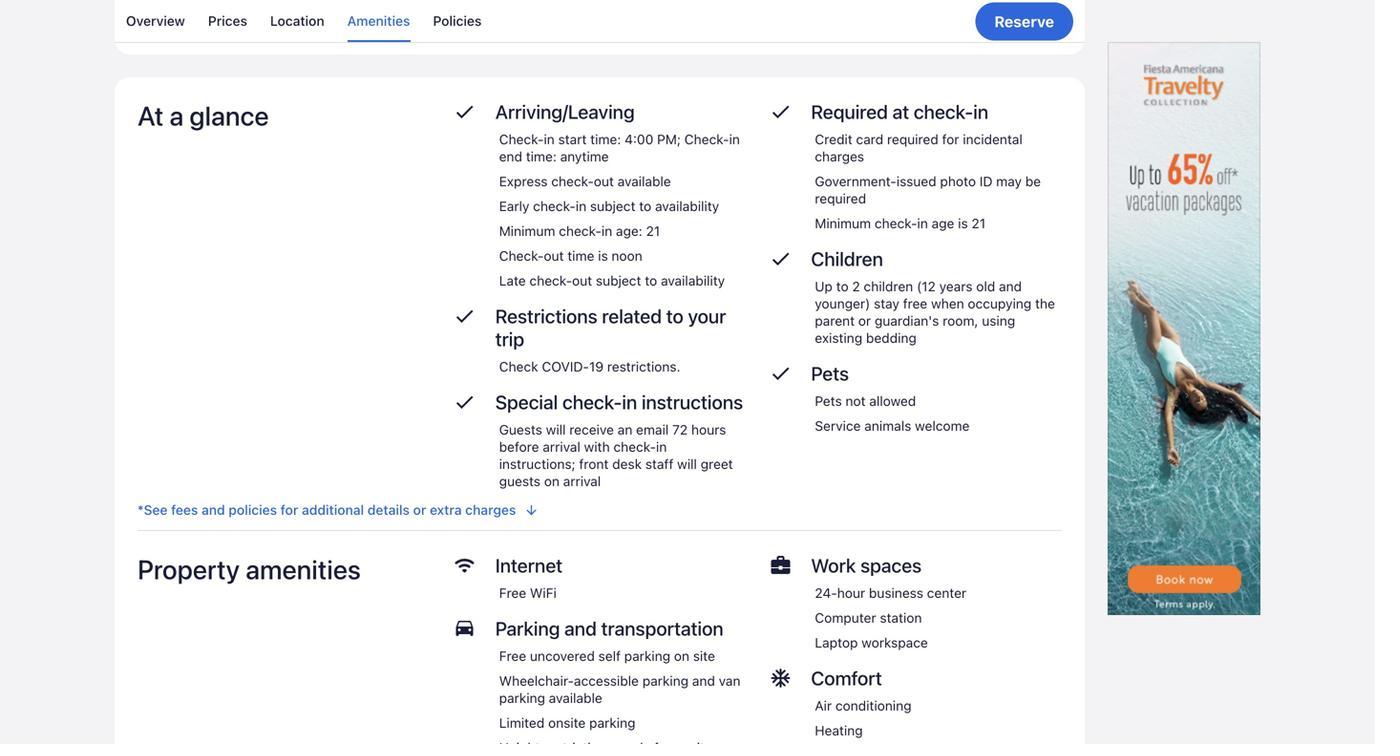 Task type: describe. For each thing, give the bounding box(es) containing it.
station
[[880, 610, 922, 626]]

the
[[1036, 296, 1056, 311]]

reserve
[[995, 12, 1055, 31]]

amenities link
[[347, 0, 410, 42]]

at
[[138, 100, 164, 131]]

an
[[618, 422, 633, 437]]

check- up time
[[559, 223, 602, 239]]

late
[[499, 273, 526, 288]]

email
[[636, 422, 669, 437]]

check- inside guests will receive an email 72 hours before arrival with check-in instructions; front desk staff will greet guests on arrival
[[614, 439, 656, 455]]

4:00
[[625, 131, 654, 147]]

check- right at
[[914, 100, 974, 123]]

using
[[982, 313, 1016, 328]]

this information is provided by our partners.
[[453, 15, 727, 30]]

on inside free uncovered self parking on site wheelchair-accessible parking and van parking available limited onsite parking
[[674, 648, 690, 664]]

children
[[864, 278, 914, 294]]

onsite
[[548, 715, 586, 731]]

to inside restrictions related to your trip
[[667, 305, 684, 327]]

pm;
[[657, 131, 681, 147]]

at a glance
[[138, 100, 269, 131]]

wifi
[[530, 585, 557, 601]]

in up incidental
[[974, 100, 989, 123]]

0 vertical spatial required
[[888, 131, 939, 147]]

in inside guests will receive an email 72 hours before arrival with check-in instructions; front desk staff will greet guests on arrival
[[656, 439, 667, 455]]

incidental
[[963, 131, 1023, 147]]

amenities
[[246, 553, 361, 585]]

in inside 'credit card required for incidental charges government-issued photo id may be required minimum check-in age is 21'
[[918, 215, 928, 231]]

service
[[815, 418, 861, 434]]

available inside free uncovered self parking on site wheelchair-accessible parking and van parking available limited onsite parking
[[549, 690, 603, 706]]

guests
[[499, 473, 541, 489]]

be
[[1026, 173, 1041, 189]]

our
[[647, 15, 667, 30]]

instructions
[[642, 391, 743, 413]]

transportation
[[601, 617, 724, 639]]

policies
[[433, 13, 482, 29]]

free for free uncovered self parking on site wheelchair-accessible parking and van parking available limited onsite parking
[[499, 648, 527, 664]]

covid-
[[542, 359, 589, 374]]

room,
[[943, 313, 979, 328]]

restrictions.
[[607, 359, 681, 374]]

free wifi
[[499, 585, 557, 601]]

*see fees and policies for additional details or extra charges
[[138, 502, 516, 518]]

location
[[270, 13, 325, 29]]

check- up end
[[499, 131, 544, 147]]

1 vertical spatial arrival
[[563, 473, 601, 489]]

special
[[496, 391, 558, 413]]

special check-in instructions
[[496, 391, 743, 413]]

occupying
[[968, 296, 1032, 311]]

welcome
[[915, 418, 970, 434]]

age
[[932, 215, 955, 231]]

2 horizontal spatial out
[[594, 173, 614, 189]]

0 vertical spatial will
[[546, 422, 566, 437]]

check- up receive on the left bottom
[[563, 391, 622, 413]]

check-in start time: 4:00 pm; check-in end time: anytime express check-out available early check-in subject to availability minimum check-in age: 21 check-out time is noon late check-out subject to availability
[[499, 131, 740, 288]]

uncovered
[[530, 648, 595, 664]]

parent
[[815, 313, 855, 328]]

0 horizontal spatial is
[[557, 15, 567, 30]]

at
[[893, 100, 910, 123]]

when
[[932, 296, 965, 311]]

is inside check-in start time: 4:00 pm; check-in end time: anytime express check-out available early check-in subject to availability minimum check-in age: 21 check-out time is noon late check-out subject to availability
[[598, 248, 608, 264]]

arriving/leaving
[[496, 100, 635, 123]]

0 vertical spatial subject
[[590, 198, 636, 214]]

19
[[589, 359, 604, 374]]

credit
[[815, 131, 853, 147]]

conditioning
[[836, 698, 912, 714]]

van
[[719, 673, 741, 689]]

heating
[[815, 723, 863, 738]]

end
[[499, 148, 523, 164]]

express
[[499, 173, 548, 189]]

24-
[[815, 585, 838, 601]]

and inside "up to 2 children (12 years old and younger) stay free when occupying the parent or guardian's room, using existing bedding"
[[999, 278, 1022, 294]]

laptop
[[815, 635, 858, 650]]

or inside "up to 2 children (12 years old and younger) stay free when occupying the parent or guardian's room, using existing bedding"
[[859, 313, 871, 328]]

and inside "button"
[[202, 502, 225, 518]]

spaces
[[861, 554, 922, 576]]

1 vertical spatial availability
[[661, 273, 725, 288]]

fees
[[171, 502, 198, 518]]

check- right pm;
[[685, 131, 729, 147]]

charges inside *see fees and policies for additional details or extra charges "button"
[[466, 502, 516, 518]]

0 horizontal spatial required
[[815, 190, 867, 206]]

glance
[[189, 100, 269, 131]]

for inside 'credit card required for incidental charges government-issued photo id may be required minimum check-in age is 21'
[[943, 131, 960, 147]]

guardian's
[[875, 313, 940, 328]]

with
[[584, 439, 610, 455]]

1 vertical spatial will
[[677, 456, 697, 472]]

related
[[602, 305, 662, 327]]

younger)
[[815, 296, 871, 311]]

*see fees and policies for additional details or extra charges button
[[138, 490, 1062, 519]]

id
[[980, 173, 993, 189]]

existing
[[815, 330, 863, 346]]

minimum inside 'credit card required for incidental charges government-issued photo id may be required minimum check-in age is 21'
[[815, 215, 871, 231]]

comfort
[[811, 667, 883, 689]]

card
[[857, 131, 884, 147]]

stay
[[874, 296, 900, 311]]

air
[[815, 698, 832, 714]]

details
[[368, 502, 410, 518]]

1 horizontal spatial out
[[572, 273, 593, 288]]

extra
[[430, 502, 462, 518]]

list containing overview
[[115, 0, 1085, 42]]

pets for pets not allowed service animals welcome
[[815, 393, 842, 409]]

pets for pets
[[811, 362, 849, 384]]

0 vertical spatial arrival
[[543, 439, 581, 455]]

not
[[846, 393, 866, 409]]

work
[[811, 554, 856, 576]]

required at check-in
[[811, 100, 989, 123]]

and up uncovered
[[565, 617, 597, 639]]

restrictions
[[496, 305, 598, 327]]

early
[[499, 198, 530, 214]]

age:
[[616, 223, 643, 239]]

parking and transportation
[[496, 617, 724, 639]]

partners.
[[671, 15, 727, 30]]

restrictions related to your trip
[[496, 305, 726, 350]]



Task type: locate. For each thing, give the bounding box(es) containing it.
subject up age:
[[590, 198, 636, 214]]

will right staff
[[677, 456, 697, 472]]

will
[[546, 422, 566, 437], [677, 456, 697, 472]]

2 horizontal spatial is
[[958, 215, 968, 231]]

0 vertical spatial charges
[[815, 148, 865, 164]]

and up occupying
[[999, 278, 1022, 294]]

0 vertical spatial or
[[859, 313, 871, 328]]

0 vertical spatial availability
[[655, 198, 720, 214]]

for left incidental
[[943, 131, 960, 147]]

in left start
[[544, 131, 555, 147]]

free left wifi
[[499, 585, 527, 601]]

may
[[997, 173, 1022, 189]]

required
[[888, 131, 939, 147], [815, 190, 867, 206]]

to left the your
[[667, 305, 684, 327]]

charges down credit at top
[[815, 148, 865, 164]]

free inside free uncovered self parking on site wheelchair-accessible parking and van parking available limited onsite parking
[[499, 648, 527, 664]]

business
[[869, 585, 924, 601]]

and
[[999, 278, 1022, 294], [202, 502, 225, 518], [565, 617, 597, 639], [693, 673, 716, 689]]

check- down the issued
[[875, 215, 918, 231]]

1 vertical spatial on
[[674, 648, 690, 664]]

wheelchair-
[[499, 673, 574, 689]]

21 inside check-in start time: 4:00 pm; check-in end time: anytime express check-out available early check-in subject to availability minimum check-in age: 21 check-out time is noon late check-out subject to availability
[[646, 223, 660, 239]]

1 free from the top
[[499, 585, 527, 601]]

computer
[[815, 610, 877, 626]]

for inside "button"
[[281, 502, 298, 518]]

or left extra
[[413, 502, 426, 518]]

additional
[[302, 502, 364, 518]]

(12
[[917, 278, 936, 294]]

out down the anytime
[[594, 173, 614, 189]]

1 horizontal spatial or
[[859, 313, 871, 328]]

charges inside 'credit card required for incidental charges government-issued photo id may be required minimum check-in age is 21'
[[815, 148, 865, 164]]

hours
[[692, 422, 727, 437]]

0 vertical spatial out
[[594, 173, 614, 189]]

1 horizontal spatial will
[[677, 456, 697, 472]]

and inside free uncovered self parking on site wheelchair-accessible parking and van parking available limited onsite parking
[[693, 673, 716, 689]]

out
[[594, 173, 614, 189], [544, 248, 564, 264], [572, 273, 593, 288]]

check- down the "express"
[[533, 198, 576, 214]]

on inside guests will receive an email 72 hours before arrival with check-in instructions; front desk staff will greet guests on arrival
[[544, 473, 560, 489]]

check-
[[499, 131, 544, 147], [685, 131, 729, 147], [499, 248, 544, 264]]

check- up restrictions
[[530, 273, 572, 288]]

2
[[853, 278, 861, 294]]

arrival up instructions;
[[543, 439, 581, 455]]

0 vertical spatial pets
[[811, 362, 849, 384]]

available inside check-in start time: 4:00 pm; check-in end time: anytime express check-out available early check-in subject to availability minimum check-in age: 21 check-out time is noon late check-out subject to availability
[[618, 173, 671, 189]]

out down time
[[572, 273, 593, 288]]

on left the site
[[674, 648, 690, 664]]

0 vertical spatial is
[[557, 15, 567, 30]]

21 inside 'credit card required for incidental charges government-issued photo id may be required minimum check-in age is 21'
[[972, 215, 986, 231]]

free down parking
[[499, 648, 527, 664]]

guests will receive an email 72 hours before arrival with check-in instructions; front desk staff will greet guests on arrival
[[499, 422, 733, 489]]

free for free wifi
[[499, 585, 527, 601]]

amenities
[[347, 13, 410, 29]]

policies
[[229, 502, 277, 518]]

1 vertical spatial time:
[[526, 148, 557, 164]]

0 horizontal spatial 21
[[646, 223, 660, 239]]

anytime
[[561, 148, 609, 164]]

in
[[974, 100, 989, 123], [544, 131, 555, 147], [729, 131, 740, 147], [576, 198, 587, 214], [918, 215, 928, 231], [602, 223, 613, 239], [622, 391, 638, 413], [656, 439, 667, 455]]

1 vertical spatial free
[[499, 648, 527, 664]]

this
[[453, 15, 480, 30]]

0 horizontal spatial out
[[544, 248, 564, 264]]

overview
[[126, 13, 185, 29]]

front
[[579, 456, 609, 472]]

*see
[[138, 502, 168, 518]]

for right policies
[[281, 502, 298, 518]]

property
[[138, 553, 240, 585]]

0 horizontal spatial time:
[[526, 148, 557, 164]]

minimum
[[815, 215, 871, 231], [499, 223, 556, 239]]

minimum down early
[[499, 223, 556, 239]]

and right fees
[[202, 502, 225, 518]]

1 horizontal spatial charges
[[815, 148, 865, 164]]

on down instructions;
[[544, 473, 560, 489]]

1 horizontal spatial 21
[[972, 215, 986, 231]]

availability up the your
[[661, 273, 725, 288]]

required down the "government-"
[[815, 190, 867, 206]]

in up an
[[622, 391, 638, 413]]

bedding
[[866, 330, 917, 346]]

in up time
[[576, 198, 587, 214]]

to inside "up to 2 children (12 years old and younger) stay free when occupying the parent or guardian's room, using existing bedding"
[[837, 278, 849, 294]]

start
[[558, 131, 587, 147]]

0 vertical spatial time:
[[591, 131, 621, 147]]

subject down noon at top left
[[596, 273, 642, 288]]

1 horizontal spatial minimum
[[815, 215, 871, 231]]

subject
[[590, 198, 636, 214], [596, 273, 642, 288]]

years
[[940, 278, 973, 294]]

desk
[[613, 456, 642, 472]]

out left time
[[544, 248, 564, 264]]

workspace
[[862, 635, 928, 650]]

air conditioning heating
[[815, 698, 912, 738]]

old
[[977, 278, 996, 294]]

2 free from the top
[[499, 648, 527, 664]]

0 horizontal spatial charges
[[466, 502, 516, 518]]

21 right age:
[[646, 223, 660, 239]]

check- up desk
[[614, 439, 656, 455]]

1 horizontal spatial available
[[618, 173, 671, 189]]

check- up late
[[499, 248, 544, 264]]

staff
[[646, 456, 674, 472]]

time: right end
[[526, 148, 557, 164]]

check
[[499, 359, 538, 374]]

limited
[[499, 715, 545, 731]]

1 horizontal spatial on
[[674, 648, 690, 664]]

list
[[115, 0, 1085, 42]]

instructions;
[[499, 456, 576, 472]]

1 vertical spatial or
[[413, 502, 426, 518]]

0 horizontal spatial on
[[544, 473, 560, 489]]

0 vertical spatial available
[[618, 173, 671, 189]]

0 vertical spatial for
[[943, 131, 960, 147]]

center
[[927, 585, 967, 601]]

charges left medium image
[[466, 502, 516, 518]]

0 horizontal spatial for
[[281, 502, 298, 518]]

0 horizontal spatial minimum
[[499, 223, 556, 239]]

information
[[483, 15, 553, 30]]

1 vertical spatial out
[[544, 248, 564, 264]]

available up onsite at the bottom left of page
[[549, 690, 603, 706]]

self
[[599, 648, 621, 664]]

1 horizontal spatial required
[[888, 131, 939, 147]]

medium image
[[524, 502, 539, 518]]

free
[[499, 585, 527, 601], [499, 648, 527, 664]]

receive
[[570, 422, 614, 437]]

free uncovered self parking on site wheelchair-accessible parking and van parking available limited onsite parking
[[499, 648, 741, 731]]

1 horizontal spatial is
[[598, 248, 608, 264]]

required
[[811, 100, 888, 123]]

prices link
[[208, 0, 247, 42]]

allowed
[[870, 393, 916, 409]]

minimum inside check-in start time: 4:00 pm; check-in end time: anytime express check-out available early check-in subject to availability minimum check-in age: 21 check-out time is noon late check-out subject to availability
[[499, 223, 556, 239]]

is inside 'credit card required for incidental charges government-issued photo id may be required minimum check-in age is 21'
[[958, 215, 968, 231]]

animals
[[865, 418, 912, 434]]

0 vertical spatial free
[[499, 585, 527, 601]]

1 horizontal spatial for
[[943, 131, 960, 147]]

noon
[[612, 248, 643, 264]]

free
[[903, 296, 928, 311]]

1 vertical spatial subject
[[596, 273, 642, 288]]

minimum up children
[[815, 215, 871, 231]]

prices
[[208, 13, 247, 29]]

up
[[815, 278, 833, 294]]

required down at
[[888, 131, 939, 147]]

internet
[[496, 554, 563, 576]]

pets up service
[[815, 393, 842, 409]]

check- inside 'credit card required for incidental charges government-issued photo id may be required minimum check-in age is 21'
[[875, 215, 918, 231]]

1 vertical spatial available
[[549, 690, 603, 706]]

0 horizontal spatial or
[[413, 502, 426, 518]]

policies link
[[433, 0, 482, 42]]

2 vertical spatial out
[[572, 273, 593, 288]]

for
[[943, 131, 960, 147], [281, 502, 298, 518]]

is right time
[[598, 248, 608, 264]]

to up the related
[[645, 273, 658, 288]]

1 horizontal spatial time:
[[591, 131, 621, 147]]

or inside "button"
[[413, 502, 426, 518]]

time
[[568, 248, 595, 264]]

0 horizontal spatial available
[[549, 690, 603, 706]]

check covid-19 restrictions.
[[499, 359, 681, 374]]

before
[[499, 439, 539, 455]]

1 vertical spatial charges
[[466, 502, 516, 518]]

guests
[[499, 422, 543, 437]]

or down "younger)"
[[859, 313, 871, 328]]

pets down existing
[[811, 362, 849, 384]]

location link
[[270, 0, 325, 42]]

your
[[688, 305, 726, 327]]

availability down pm;
[[655, 198, 720, 214]]

parking
[[496, 617, 560, 639]]

property amenities
[[138, 553, 361, 585]]

0 horizontal spatial will
[[546, 422, 566, 437]]

0 vertical spatial on
[[544, 473, 560, 489]]

will right guests
[[546, 422, 566, 437]]

in up staff
[[656, 439, 667, 455]]

time: up the anytime
[[591, 131, 621, 147]]

to left 2
[[837, 278, 849, 294]]

reserve button
[[976, 2, 1074, 41]]

charges
[[815, 148, 865, 164], [466, 502, 516, 518]]

and down the site
[[693, 673, 716, 689]]

1 vertical spatial required
[[815, 190, 867, 206]]

1 vertical spatial is
[[958, 215, 968, 231]]

1 vertical spatial pets
[[815, 393, 842, 409]]

pets inside the "pets not allowed service animals welcome"
[[815, 393, 842, 409]]

is
[[557, 15, 567, 30], [958, 215, 968, 231], [598, 248, 608, 264]]

arrival down front
[[563, 473, 601, 489]]

in left age:
[[602, 223, 613, 239]]

by
[[628, 15, 643, 30]]

21 right age
[[972, 215, 986, 231]]

available down 4:00
[[618, 173, 671, 189]]

in right pm;
[[729, 131, 740, 147]]

check- down the anytime
[[552, 173, 594, 189]]

site
[[693, 648, 716, 664]]

2 vertical spatial is
[[598, 248, 608, 264]]

is right age
[[958, 215, 968, 231]]

provided
[[571, 15, 625, 30]]

1 vertical spatial for
[[281, 502, 298, 518]]

to up age:
[[639, 198, 652, 214]]

work spaces
[[811, 554, 922, 576]]

is left provided
[[557, 15, 567, 30]]

in left age
[[918, 215, 928, 231]]



Task type: vqa. For each thing, say whether or not it's contained in the screenshot.
right 12 'button'
no



